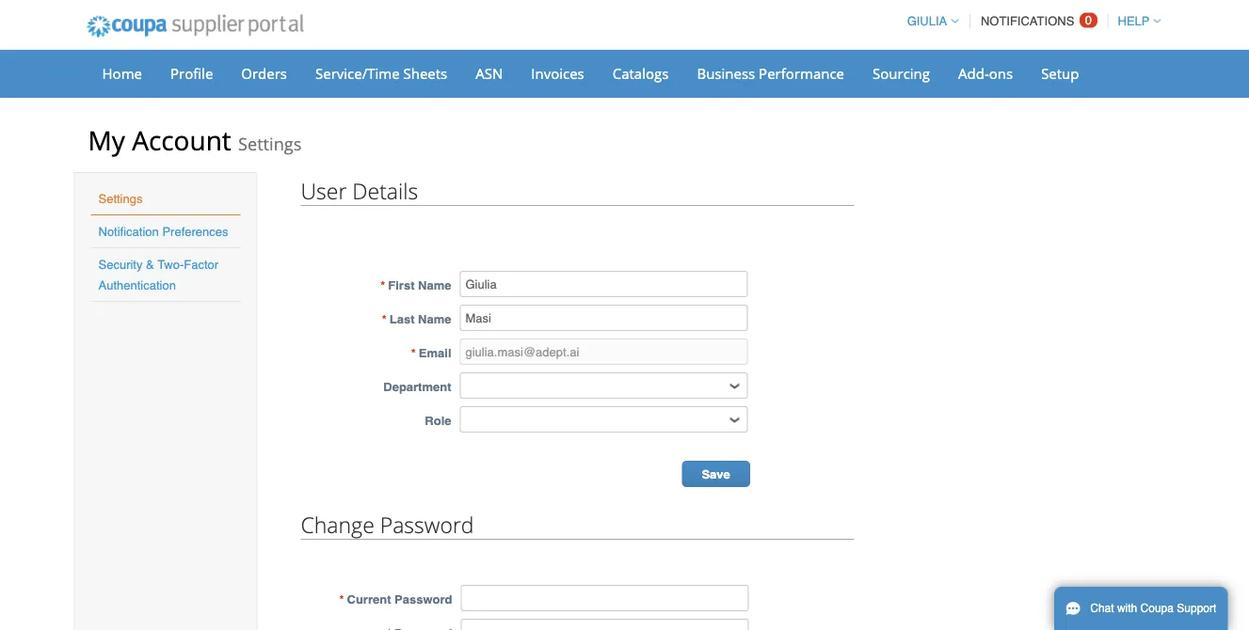 Task type: locate. For each thing, give the bounding box(es) containing it.
service/time sheets link
[[303, 59, 460, 88]]

with
[[1117, 602, 1137, 616]]

last
[[390, 312, 415, 326]]

name for * last name
[[418, 312, 451, 326]]

password up * current password
[[380, 510, 474, 539]]

setup
[[1041, 64, 1079, 83]]

1 name from the top
[[418, 278, 451, 292]]

sourcing link
[[860, 59, 942, 88]]

password right current
[[395, 593, 452, 607]]

service/time sheets
[[315, 64, 447, 83]]

*
[[381, 278, 385, 292], [382, 312, 387, 326], [411, 346, 416, 360], [339, 593, 344, 607]]

0 vertical spatial settings
[[238, 132, 302, 156]]

help
[[1118, 14, 1150, 28]]

* left first
[[381, 278, 385, 292]]

save
[[702, 468, 730, 482]]

home
[[102, 64, 142, 83]]

None password field
[[461, 586, 749, 612], [461, 619, 749, 631], [461, 586, 749, 612], [461, 619, 749, 631]]

* left the email at the left bottom of the page
[[411, 346, 416, 360]]

* left current
[[339, 593, 344, 607]]

2 name from the top
[[418, 312, 451, 326]]

role
[[425, 414, 451, 428]]

name right last
[[418, 312, 451, 326]]

giulia
[[907, 14, 947, 28]]

asn
[[476, 64, 503, 83]]

None text field
[[460, 305, 748, 331]]

name right first
[[418, 278, 451, 292]]

0 vertical spatial name
[[418, 278, 451, 292]]

business performance link
[[685, 59, 857, 88]]

navigation
[[899, 3, 1161, 40]]

1 vertical spatial name
[[418, 312, 451, 326]]

change password
[[301, 510, 474, 539]]

save button
[[682, 461, 750, 488]]

* left last
[[382, 312, 387, 326]]

chat with coupa support
[[1090, 602, 1217, 616]]

name
[[418, 278, 451, 292], [418, 312, 451, 326]]

department
[[383, 380, 451, 394]]

help link
[[1109, 14, 1161, 28]]

performance
[[759, 64, 844, 83]]

1 vertical spatial password
[[395, 593, 452, 607]]

asn link
[[463, 59, 515, 88]]

settings down orders link
[[238, 132, 302, 156]]

settings
[[238, 132, 302, 156], [98, 192, 143, 206]]

navigation containing notifications 0
[[899, 3, 1161, 40]]

1 horizontal spatial settings
[[238, 132, 302, 156]]

invoices link
[[519, 59, 597, 88]]

catalogs link
[[600, 59, 681, 88]]

notifications
[[981, 14, 1074, 28]]

settings inside my account settings
[[238, 132, 302, 156]]

0 horizontal spatial settings
[[98, 192, 143, 206]]

1 vertical spatial settings
[[98, 192, 143, 206]]

notification preferences link
[[98, 225, 228, 239]]

0
[[1085, 13, 1092, 27]]

* first name
[[381, 278, 451, 292]]

password
[[380, 510, 474, 539], [395, 593, 452, 607]]

security & two-factor authentication
[[98, 257, 219, 292]]

two-
[[157, 257, 184, 272]]

notification
[[98, 225, 159, 239]]

None text field
[[460, 271, 748, 297], [460, 339, 748, 365], [460, 271, 748, 297], [460, 339, 748, 365]]

* last name
[[382, 312, 451, 326]]

settings up notification
[[98, 192, 143, 206]]



Task type: vqa. For each thing, say whether or not it's contained in the screenshot.
first heading from the top
no



Task type: describe. For each thing, give the bounding box(es) containing it.
* for * email
[[411, 346, 416, 360]]

coupa
[[1141, 602, 1174, 616]]

security
[[98, 257, 143, 272]]

0 vertical spatial password
[[380, 510, 474, 539]]

email
[[419, 346, 451, 360]]

change
[[301, 510, 374, 539]]

security & two-factor authentication link
[[98, 257, 219, 292]]

business
[[697, 64, 755, 83]]

profile
[[170, 64, 213, 83]]

details
[[352, 176, 418, 205]]

notifications 0
[[981, 13, 1092, 28]]

giulia link
[[899, 14, 959, 28]]

settings link
[[98, 192, 143, 206]]

current
[[347, 593, 391, 607]]

support
[[1177, 602, 1217, 616]]

sheets
[[403, 64, 447, 83]]

chat with coupa support button
[[1054, 587, 1228, 631]]

setup link
[[1029, 59, 1092, 88]]

add-
[[958, 64, 989, 83]]

notification preferences
[[98, 225, 228, 239]]

home link
[[90, 59, 154, 88]]

chat
[[1090, 602, 1114, 616]]

add-ons
[[958, 64, 1013, 83]]

* current password
[[339, 593, 452, 607]]

invoices
[[531, 64, 584, 83]]

authentication
[[98, 278, 176, 292]]

ons
[[989, 64, 1013, 83]]

preferences
[[162, 225, 228, 239]]

sourcing
[[873, 64, 930, 83]]

* for * first name
[[381, 278, 385, 292]]

first
[[388, 278, 415, 292]]

service/time
[[315, 64, 400, 83]]

* for * current password
[[339, 593, 344, 607]]

add-ons link
[[946, 59, 1025, 88]]

business performance
[[697, 64, 844, 83]]

orders
[[241, 64, 287, 83]]

name for * first name
[[418, 278, 451, 292]]

profile link
[[158, 59, 225, 88]]

my
[[88, 122, 125, 158]]

* email
[[411, 346, 451, 360]]

* for * last name
[[382, 312, 387, 326]]

orders link
[[229, 59, 299, 88]]

my account settings
[[88, 122, 302, 158]]

user details
[[301, 176, 418, 205]]

catalogs
[[613, 64, 669, 83]]

coupa supplier portal image
[[74, 3, 316, 50]]

factor
[[184, 257, 219, 272]]

&
[[146, 257, 154, 272]]

user
[[301, 176, 347, 205]]

account
[[132, 122, 231, 158]]



